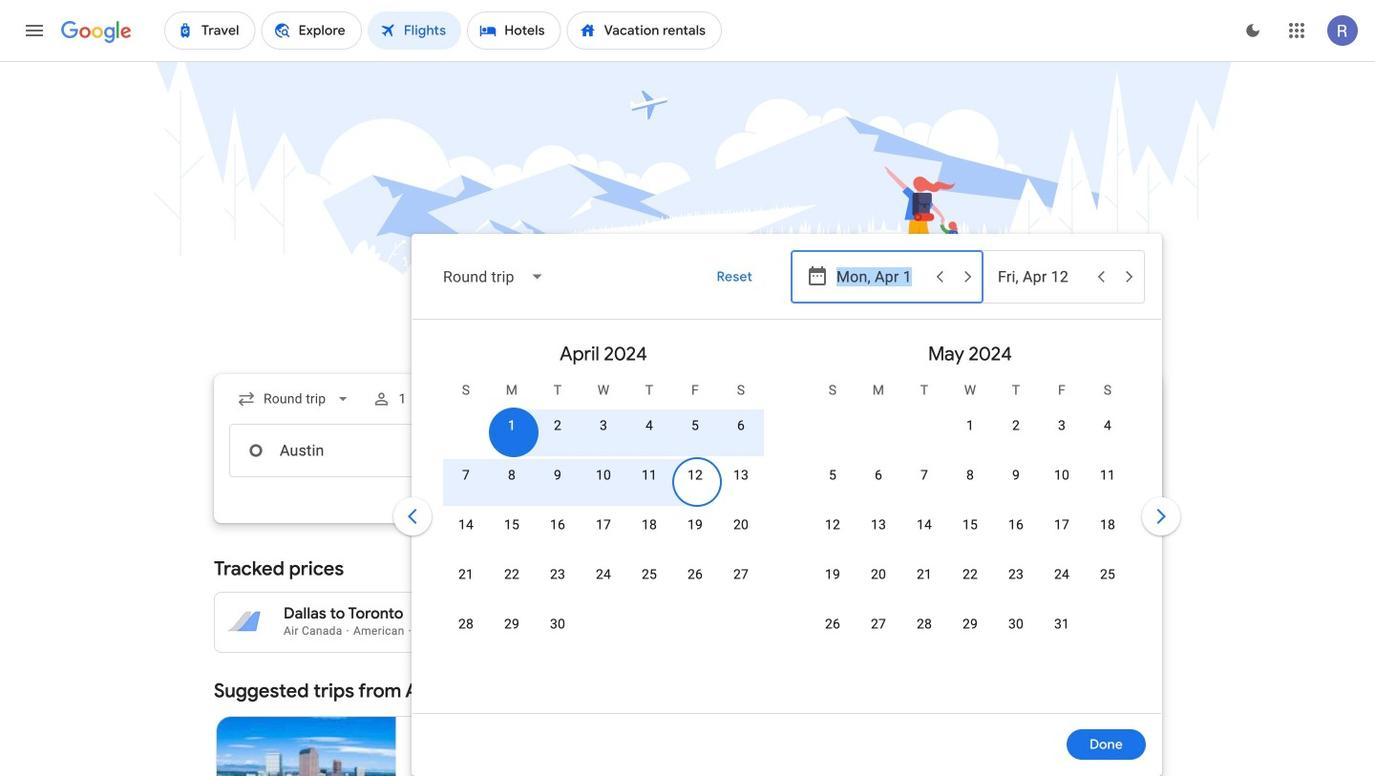 Task type: locate. For each thing, give the bounding box(es) containing it.
sat, apr 13 element
[[733, 466, 749, 485]]

fri, apr 19 element
[[688, 516, 703, 535]]

tue, may 21 element
[[917, 565, 932, 585]]

thu, apr 4 element
[[646, 416, 653, 436]]

sun, may 19 element
[[825, 565, 841, 585]]

None text field
[[229, 424, 499, 478]]

mon, may 27 element
[[871, 615, 886, 634]]

sat, apr 20 element
[[733, 516, 749, 535]]

tue, may 28 element
[[917, 615, 932, 634]]

Departure text field
[[837, 425, 925, 477]]

grid
[[420, 328, 1154, 725]]

wed, may 8 element
[[967, 466, 974, 485]]

tracked prices region
[[214, 546, 1161, 653]]

158 US dollars text field
[[796, 622, 827, 638]]

previous image
[[390, 494, 436, 540]]

fri, may 3 element
[[1058, 416, 1066, 436]]

change appearance image
[[1230, 8, 1276, 53]]

Departure text field
[[837, 251, 925, 303]]

tue, apr 2 element
[[554, 416, 562, 436]]

row
[[489, 400, 764, 462], [948, 400, 1131, 462], [443, 458, 764, 512], [810, 458, 1131, 512], [443, 507, 764, 562], [810, 507, 1131, 562], [443, 557, 764, 611], [810, 557, 1131, 611], [443, 607, 581, 661], [810, 607, 1085, 661]]

Flight search field
[[199, 234, 1184, 777]]

tue, apr 16 element
[[550, 516, 566, 535]]

sat, may 25 element
[[1100, 565, 1116, 585]]

None field
[[428, 254, 560, 300], [229, 382, 360, 416], [428, 254, 560, 300], [229, 382, 360, 416]]

fri, may 24 element
[[1054, 565, 1070, 585]]

thu, may 30 element
[[1009, 615, 1024, 634]]

sat, may 4 element
[[1104, 416, 1112, 436]]

2 row group from the left
[[787, 328, 1154, 706]]

next image
[[1139, 494, 1184, 540]]

tue, may 14 element
[[917, 516, 932, 535]]

1 row group from the left
[[420, 328, 787, 706]]

frontier image
[[411, 773, 427, 777]]

mon, apr 29 element
[[504, 615, 520, 634]]

thu, apr 18 element
[[642, 516, 657, 535]]

wed, may 22 element
[[963, 565, 978, 585]]

sun, may 26 element
[[825, 615, 841, 634]]

mon, apr 22 element
[[504, 565, 520, 585]]

suggested trips from austin region
[[214, 669, 1161, 777]]

mon, may 6 element
[[875, 466, 883, 485]]

386 US dollars text field
[[792, 605, 827, 624]]

sun, apr 21 element
[[458, 565, 474, 585]]

2614 US dollars text field
[[463, 605, 508, 624]]

sat, may 18 element
[[1100, 516, 1116, 535]]

mon, apr 8 element
[[508, 466, 516, 485]]

row group
[[420, 328, 787, 706], [787, 328, 1154, 706]]



Task type: vqa. For each thing, say whether or not it's contained in the screenshot.
Fri, Apr 19 Element
yes



Task type: describe. For each thing, give the bounding box(es) containing it.
mon, may 20 element
[[871, 565, 886, 585]]

fri, apr 5 element
[[692, 416, 699, 436]]

thu, may 23 element
[[1009, 565, 1024, 585]]

mon, may 13 element
[[871, 516, 886, 535]]

fri, apr 12, return date. element
[[688, 466, 703, 485]]

wed, apr 17 element
[[596, 516, 611, 535]]

wed, may 15 element
[[963, 516, 978, 535]]

fri, apr 26 element
[[688, 565, 703, 585]]

sun, may 5 element
[[829, 466, 837, 485]]

thu, may 16 element
[[1009, 516, 1024, 535]]

sun, apr 7 element
[[462, 466, 470, 485]]

sun, apr 28 element
[[458, 615, 474, 634]]

1206 US dollars text field
[[467, 622, 508, 638]]

grid inside flight search field
[[420, 328, 1154, 725]]

wed, apr 24 element
[[596, 565, 611, 585]]

tue, may 7 element
[[921, 466, 928, 485]]

sun, apr 14 element
[[458, 516, 474, 535]]

Return text field
[[998, 425, 1086, 477]]

sat, apr 6 element
[[737, 416, 745, 436]]

mon, apr 15 element
[[504, 516, 520, 535]]

sat, apr 27 element
[[733, 565, 749, 585]]

fri, may 31 element
[[1054, 615, 1070, 634]]

sun, may 12 element
[[825, 516, 841, 535]]

sat, may 11 element
[[1100, 466, 1116, 485]]

thu, may 2 element
[[1012, 416, 1020, 436]]

wed, may 29 element
[[963, 615, 978, 634]]

mon, apr 1, departure date. element
[[508, 416, 516, 436]]

tue, apr 30 element
[[550, 615, 566, 634]]

main menu image
[[23, 19, 46, 42]]

fri, may 10 element
[[1054, 466, 1070, 485]]

wed, apr 3 element
[[600, 416, 608, 436]]

Return text field
[[998, 251, 1086, 303]]

tue, apr 9 element
[[554, 466, 562, 485]]

wed, apr 10 element
[[596, 466, 611, 485]]

wed, may 1 element
[[967, 416, 974, 436]]

thu, apr 11 element
[[642, 466, 657, 485]]

thu, apr 25 element
[[642, 565, 657, 585]]

fri, may 17 element
[[1054, 516, 1070, 535]]

thu, may 9 element
[[1012, 466, 1020, 485]]

tue, apr 23 element
[[550, 565, 566, 585]]



